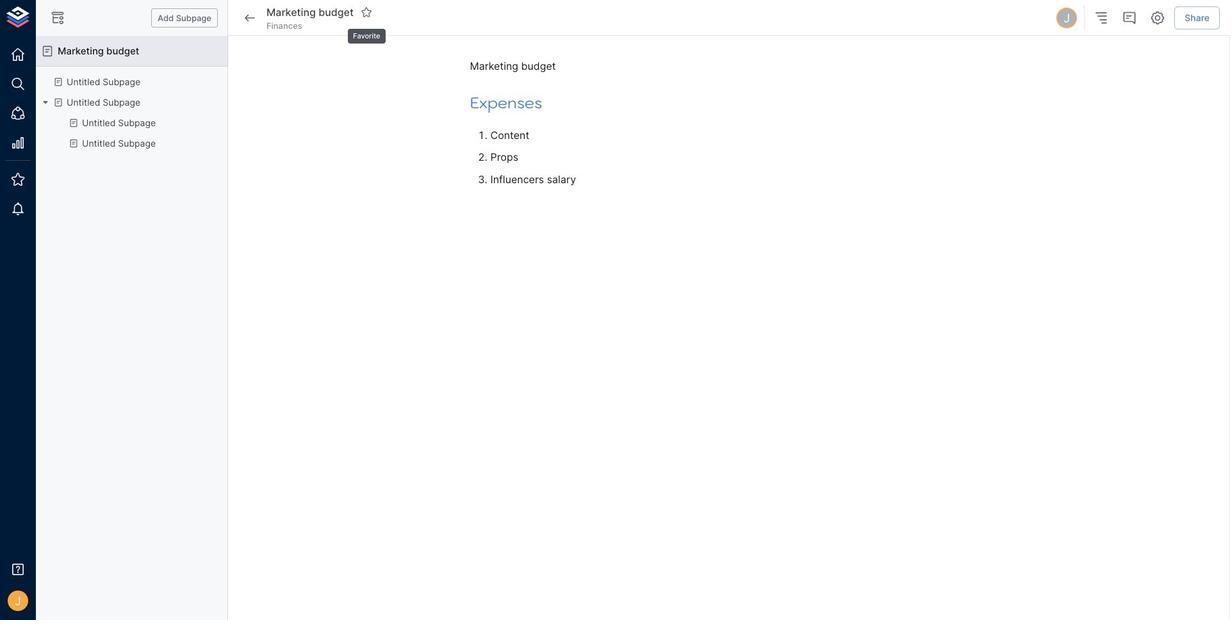 Task type: locate. For each thing, give the bounding box(es) containing it.
tooltip
[[347, 20, 387, 45]]

go back image
[[242, 10, 258, 26]]

hide wiki image
[[50, 10, 65, 26]]



Task type: describe. For each thing, give the bounding box(es) containing it.
favorite image
[[361, 6, 372, 18]]

settings image
[[1151, 10, 1166, 26]]

comments image
[[1123, 10, 1138, 26]]

table of contents image
[[1094, 10, 1110, 26]]



Task type: vqa. For each thing, say whether or not it's contained in the screenshot.
1st help image from the top
no



